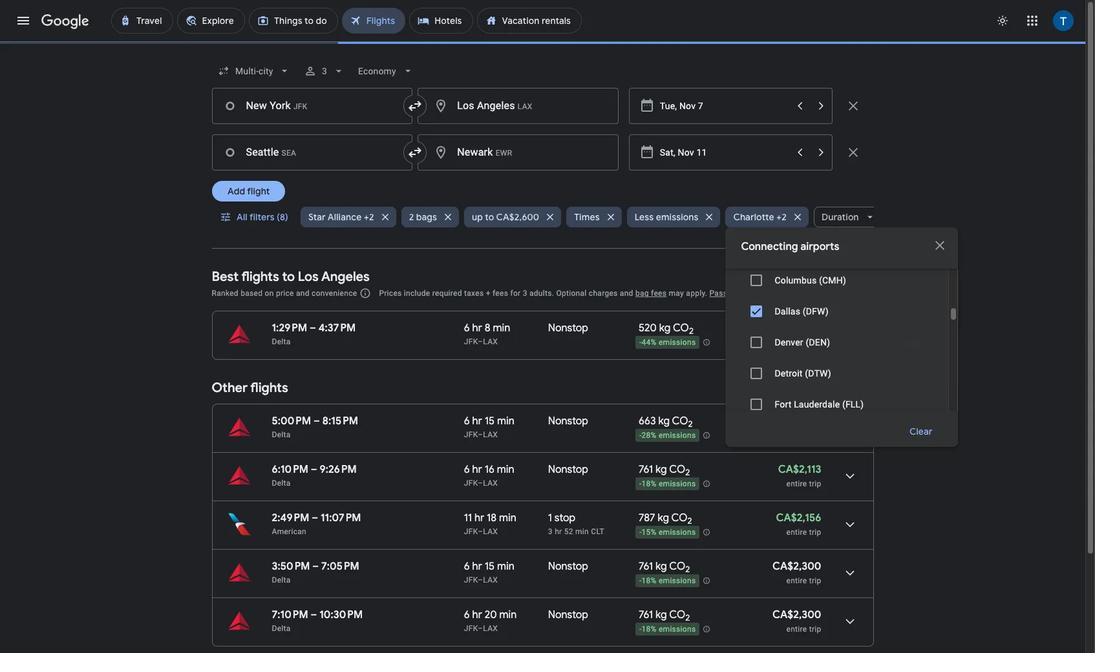 Task type: locate. For each thing, give the bounding box(es) containing it.
co inside 663 kg co 2
[[672, 415, 688, 428]]

- for 11:07 pm
[[639, 528, 642, 537]]

add flight
[[227, 186, 269, 197]]

leaves john f. kennedy international airport at 6:10 pm on tuesday, november 7 and arrives at los angeles international airport at 9:26 pm on tuesday, november 7. element
[[272, 464, 357, 476]]

0 vertical spatial 6 hr 15 min jfk – lax
[[464, 415, 514, 440]]

duration
[[822, 211, 859, 223]]

sort by:
[[820, 287, 853, 299]]

1
[[548, 512, 552, 525]]

4 trip from the top
[[809, 577, 821, 586]]

filters
[[249, 211, 274, 223]]

detroit
[[775, 368, 803, 379]]

total duration 11 hr 18 min. element
[[464, 512, 548, 527]]

Arrival time: 7:05 PM. text field
[[321, 560, 359, 573]]

+2 right the alliance
[[364, 211, 374, 223]]

2 for 7:05 pm
[[685, 564, 690, 575]]

4 6 from the top
[[464, 560, 470, 573]]

1 6 from the top
[[464, 322, 470, 335]]

2 inside 787 kg co 2
[[688, 516, 692, 527]]

1 vertical spatial to
[[282, 269, 295, 285]]

1 -18% emissions from the top
[[639, 480, 696, 489]]

6 left 8
[[464, 322, 470, 335]]

2 +2 from the left
[[776, 211, 787, 223]]

1 only button from the top
[[882, 265, 933, 296]]

5 delta from the top
[[272, 624, 291, 634]]

emissions inside less emissions popup button
[[656, 211, 698, 223]]

3 6 from the top
[[464, 464, 470, 476]]

lax inside 11 hr 18 min jfk – lax
[[483, 528, 498, 537]]

(dtw)
[[805, 368, 831, 379]]

4 lax from the top
[[483, 528, 498, 537]]

leaves john f. kennedy international airport at 5:00 pm on tuesday, november 7 and arrives at los angeles international airport at 8:15 pm on tuesday, november 7. element
[[272, 415, 358, 428]]

1 761 from the top
[[639, 464, 653, 476]]

1 vertical spatial 15
[[485, 560, 495, 573]]

2 total duration 6 hr 15 min. element from the top
[[464, 560, 548, 575]]

hr for 9:26 pm
[[472, 464, 482, 476]]

and
[[296, 289, 310, 298], [620, 289, 633, 298]]

– right "1:29 pm"
[[310, 322, 316, 335]]

0 vertical spatial only
[[897, 275, 918, 286]]

lax inside the 6 hr 16 min jfk – lax
[[483, 479, 498, 488]]

2 entire from the top
[[786, 480, 807, 489]]

kg inside 787 kg co 2
[[658, 512, 669, 525]]

flight details. leaves john f. kennedy international airport at 2:49 pm on tuesday, november 7 and arrives at los angeles international airport at 11:07 pm on tuesday, november 7. image
[[834, 509, 865, 540]]

0 vertical spatial total duration 6 hr 15 min. element
[[464, 415, 548, 430]]

15 for 8:15 pm
[[485, 415, 495, 428]]

6 - from the top
[[639, 625, 642, 634]]

1 entire from the top
[[786, 338, 807, 347]]

hr left 20
[[472, 609, 482, 622]]

1 18% from the top
[[642, 480, 657, 489]]

5 nonstop flight. element from the top
[[548, 609, 588, 624]]

2 inside 663 kg co 2
[[688, 419, 693, 430]]

up
[[472, 211, 483, 223]]

15%
[[642, 528, 657, 537]]

2 6 from the top
[[464, 415, 470, 428]]

co for 7:05 pm
[[669, 560, 685, 573]]

min for 8:15 pm
[[497, 415, 514, 428]]

6
[[464, 322, 470, 335], [464, 415, 470, 428], [464, 464, 470, 476], [464, 560, 470, 573], [464, 609, 470, 622]]

min down 11 hr 18 min jfk – lax
[[497, 560, 514, 573]]

hr up the 6 hr 16 min jfk – lax
[[472, 415, 482, 428]]

3 nonstop flight. element from the top
[[548, 464, 588, 478]]

0 vertical spatial ca$2,300 entire trip
[[772, 560, 821, 586]]

times button
[[566, 202, 622, 233]]

1 ca$2,300 entire trip from the top
[[772, 560, 821, 586]]

6 for 9:26 pm
[[464, 464, 470, 476]]

2 jfk from the top
[[464, 431, 478, 440]]

(8)
[[276, 211, 288, 223]]

lax up 16
[[483, 431, 498, 440]]

other flights
[[212, 380, 288, 396]]

co for 9:26 pm
[[669, 464, 685, 476]]

delta down 6:10 pm
[[272, 479, 291, 488]]

co inside 520 kg co 2
[[673, 322, 689, 335]]

co for 4:37 pm
[[673, 322, 689, 335]]

1 vertical spatial only button
[[882, 327, 933, 358]]

(den)
[[806, 337, 830, 348]]

lax for 4:37 pm
[[483, 337, 498, 347]]

5 lax from the top
[[483, 576, 498, 585]]

1 vertical spatial 761
[[639, 560, 653, 573]]

3 -18% emissions from the top
[[639, 625, 696, 634]]

– up the 6 hr 16 min jfk – lax
[[478, 431, 483, 440]]

4 nonstop from the top
[[548, 560, 588, 573]]

3 only from the top
[[897, 399, 918, 411]]

1 vertical spatial -18% emissions
[[639, 577, 696, 586]]

flights up the based
[[241, 269, 279, 285]]

on
[[265, 289, 274, 298]]

– right 6:10 pm text field
[[311, 464, 317, 476]]

5 entire from the top
[[786, 625, 807, 634]]

detroit (dtw)
[[775, 368, 831, 379]]

2 nonstop flight. element from the top
[[548, 415, 588, 430]]

– left the 8:15 pm
[[314, 415, 320, 428]]

1 only from the top
[[897, 275, 918, 286]]

lax inside 6 hr 8 min jfk – lax
[[483, 337, 498, 347]]

2 vertical spatial only button
[[882, 389, 933, 420]]

4 nonstop flight. element from the top
[[548, 560, 588, 575]]

min right 18 at the bottom of page
[[499, 512, 516, 525]]

6 for 7:05 pm
[[464, 560, 470, 573]]

leaves john f. kennedy international airport at 1:29 pm on tuesday, november 7 and arrives at los angeles international airport at 4:37 pm on tuesday, november 7. element
[[272, 322, 356, 335]]

ca$2,156
[[776, 512, 821, 525]]

0 vertical spatial only button
[[882, 265, 933, 296]]

1 jfk from the top
[[464, 337, 478, 347]]

4 entire from the top
[[786, 577, 807, 586]]

2 ca$2,300 from the top
[[772, 609, 821, 622]]

2300 Canadian dollars text field
[[772, 560, 821, 573]]

+2 inside 'popup button'
[[776, 211, 787, 223]]

3 - from the top
[[639, 480, 642, 489]]

28%
[[642, 431, 657, 440]]

0 vertical spatial 761 kg co 2
[[639, 464, 690, 479]]

– inside 6 hr 8 min jfk – lax
[[478, 337, 483, 347]]

loading results progress bar
[[0, 41, 1095, 44]]

entire down ca$2,300 text field
[[786, 577, 807, 586]]

jfk inside 6 hr 8 min jfk – lax
[[464, 337, 478, 347]]

2113 Canadian dollars text field
[[778, 464, 821, 476]]

2 - from the top
[[639, 431, 642, 440]]

Arrival time: 11:07 PM. text field
[[321, 512, 361, 525]]

Departure time: 5:00 PM. text field
[[272, 415, 311, 428]]

4 jfk from the top
[[464, 528, 478, 537]]

kg inside 663 kg co 2
[[658, 415, 670, 428]]

min inside 6 hr 8 min jfk – lax
[[493, 322, 510, 335]]

trip inside ca$2,113 entire trip
[[809, 480, 821, 489]]

6 inside the 6 hr 16 min jfk – lax
[[464, 464, 470, 476]]

– inside 2:49 pm – 11:07 pm american
[[312, 512, 318, 525]]

only button
[[882, 265, 933, 296], [882, 327, 933, 358], [882, 389, 933, 420]]

jfk up 6 hr 20 min jfk – lax at the bottom left of the page
[[464, 576, 478, 585]]

0 horizontal spatial fees
[[493, 289, 508, 298]]

2 and from the left
[[620, 289, 633, 298]]

jfk up the 6 hr 16 min jfk – lax
[[464, 431, 478, 440]]

clear
[[909, 426, 932, 438]]

lax down 18 at the bottom of page
[[483, 528, 498, 537]]

duration button
[[814, 202, 881, 233]]

min inside the 6 hr 16 min jfk – lax
[[497, 464, 514, 476]]

None field
[[212, 59, 296, 83], [353, 59, 419, 83], [212, 59, 296, 83], [353, 59, 419, 83]]

fees right the +
[[493, 289, 508, 298]]

hr left 8
[[472, 322, 482, 335]]

8:15 pm
[[322, 415, 358, 428]]

min inside 6 hr 20 min jfk – lax
[[499, 609, 517, 622]]

-18% emissions
[[639, 480, 696, 489], [639, 577, 696, 586], [639, 625, 696, 634]]

leaves john f. kennedy international airport at 7:10 pm on tuesday, november 7 and arrives at los angeles international airport at 10:30 pm on tuesday, november 7. element
[[272, 609, 363, 622]]

None text field
[[212, 88, 413, 124], [418, 88, 619, 124], [418, 134, 619, 171], [212, 88, 413, 124], [418, 88, 619, 124], [418, 134, 619, 171]]

hr
[[472, 322, 482, 335], [472, 415, 482, 428], [472, 464, 482, 476], [474, 512, 484, 525], [555, 528, 562, 537], [472, 560, 482, 573], [472, 609, 482, 622]]

1 fees from the left
[[493, 289, 508, 298]]

6 left 16
[[464, 464, 470, 476]]

3 18% from the top
[[642, 625, 657, 634]]

1 vertical spatial 18%
[[642, 577, 657, 586]]

15 up 16
[[485, 415, 495, 428]]

hr down 11 hr 18 min jfk – lax
[[472, 560, 482, 573]]

delta down the 3:50 pm text box
[[272, 576, 291, 585]]

jfk inside the 6 hr 16 min jfk – lax
[[464, 479, 478, 488]]

delta for 3:50 pm
[[272, 576, 291, 585]]

787
[[639, 512, 655, 525]]

lax for 10:30 pm
[[483, 624, 498, 634]]

1 vertical spatial ca$2,300
[[772, 609, 821, 622]]

18% for 6 hr 15 min
[[642, 577, 657, 586]]

3
[[322, 66, 327, 76], [523, 289, 527, 298], [548, 528, 553, 537]]

4:37 pm
[[319, 322, 356, 335]]

may
[[669, 289, 684, 298]]

1 horizontal spatial and
[[620, 289, 633, 298]]

denver (den)
[[775, 337, 830, 348]]

ca$2,300 for 6 hr 15 min
[[772, 560, 821, 573]]

flight details. leaves john f. kennedy international airport at 6:10 pm on tuesday, november 7 and arrives at los angeles international airport at 9:26 pm on tuesday, november 7. image
[[834, 461, 865, 492]]

6 jfk from the top
[[464, 624, 478, 634]]

jfk
[[464, 337, 478, 347], [464, 431, 478, 440], [464, 479, 478, 488], [464, 528, 478, 537], [464, 576, 478, 585], [464, 624, 478, 634]]

trip down ca$2,113
[[809, 480, 821, 489]]

0 horizontal spatial 3
[[322, 66, 327, 76]]

trip inside ca$2,156 entire trip
[[809, 528, 821, 537]]

1 vertical spatial ca$2,300 entire trip
[[772, 609, 821, 634]]

2 761 from the top
[[639, 560, 653, 573]]

3 delta from the top
[[272, 479, 291, 488]]

emissions for 11:07 pm
[[659, 528, 696, 537]]

6:10 pm
[[272, 464, 308, 476]]

jfk up 11
[[464, 479, 478, 488]]

1 horizontal spatial to
[[485, 211, 494, 223]]

delta inside 5:00 pm – 8:15 pm delta
[[272, 431, 291, 440]]

1 15 from the top
[[485, 415, 495, 428]]

fort
[[775, 400, 792, 410]]

emissions
[[656, 211, 698, 223], [659, 338, 696, 347], [659, 431, 696, 440], [659, 480, 696, 489], [659, 528, 696, 537], [659, 577, 696, 586], [659, 625, 696, 634]]

3 inside popup button
[[322, 66, 327, 76]]

trip down 2300 canadian dollars text field
[[809, 625, 821, 634]]

6 lax from the top
[[483, 624, 498, 634]]

flights for other
[[250, 380, 288, 396]]

entire trip
[[786, 338, 821, 347]]

swap origin and destination. image
[[407, 98, 423, 114]]

hr inside 6 hr 8 min jfk – lax
[[472, 322, 482, 335]]

2:49 pm – 11:07 pm american
[[272, 512, 361, 537]]

ca$2,300 entire trip left flight details. leaves john f. kennedy international airport at 7:10 pm on tuesday, november 7 and arrives at los angeles international airport at 10:30 pm on tuesday, november 7. icon
[[772, 609, 821, 634]]

6 inside 6 hr 20 min jfk – lax
[[464, 609, 470, 622]]

1 and from the left
[[296, 289, 310, 298]]

11:07 pm
[[321, 512, 361, 525]]

min for 7:05 pm
[[497, 560, 514, 573]]

times
[[574, 211, 600, 223]]

1 - from the top
[[639, 338, 642, 347]]

only for columbus (cmh)
[[897, 275, 918, 286]]

dallas (dfw)
[[775, 306, 829, 317]]

3 trip from the top
[[809, 528, 821, 537]]

delta inside 3:50 pm – 7:05 pm delta
[[272, 576, 291, 585]]

all
[[236, 211, 247, 223]]

trip down ca$2,300 text field
[[809, 577, 821, 586]]

to up price
[[282, 269, 295, 285]]

4 delta from the top
[[272, 576, 291, 585]]

nonstop flight. element for 7:05 pm
[[548, 560, 588, 575]]

co inside 787 kg co 2
[[671, 512, 688, 525]]

sort by: button
[[814, 281, 874, 304]]

0 horizontal spatial and
[[296, 289, 310, 298]]

hr inside 1 stop 3 hr 52 min clt
[[555, 528, 562, 537]]

2 nonstop from the top
[[548, 415, 588, 428]]

1 delta from the top
[[272, 337, 291, 347]]

761 kg co 2 for 6 hr 20 min
[[639, 609, 690, 624]]

6 hr 16 min jfk – lax
[[464, 464, 514, 488]]

dallas
[[775, 306, 800, 317]]

entire down 'ca$2,156'
[[786, 528, 807, 537]]

4 - from the top
[[639, 528, 642, 537]]

delta inside 1:29 pm – 4:37 pm delta
[[272, 337, 291, 347]]

2 only from the top
[[897, 337, 918, 348]]

1 +2 from the left
[[364, 211, 374, 223]]

hr inside the 6 hr 16 min jfk – lax
[[472, 464, 482, 476]]

based
[[241, 289, 263, 298]]

None text field
[[212, 134, 413, 171]]

3:50 pm
[[272, 560, 310, 573]]

– down total duration 6 hr 8 min. element
[[478, 337, 483, 347]]

and left 'bag'
[[620, 289, 633, 298]]

nonstop for 10:30 pm
[[548, 609, 588, 622]]

18% for 6 hr 20 min
[[642, 625, 657, 634]]

1 vertical spatial total duration 6 hr 15 min. element
[[464, 560, 548, 575]]

2 trip from the top
[[809, 480, 821, 489]]

lax
[[483, 337, 498, 347], [483, 431, 498, 440], [483, 479, 498, 488], [483, 528, 498, 537], [483, 576, 498, 585], [483, 624, 498, 634]]

1:29 pm
[[272, 322, 307, 335]]

2 for 11:07 pm
[[688, 516, 692, 527]]

trip down ca$2,156 text field
[[809, 528, 821, 537]]

1 vertical spatial flights
[[250, 380, 288, 396]]

trip right the denver
[[809, 338, 821, 347]]

total duration 6 hr 15 min. element
[[464, 415, 548, 430], [464, 560, 548, 575]]

jfk down "total duration 6 hr 20 min." element
[[464, 624, 478, 634]]

0 horizontal spatial to
[[282, 269, 295, 285]]

ca$2,300 entire trip up 2300 canadian dollars text field
[[772, 560, 821, 586]]

min right 8
[[493, 322, 510, 335]]

main menu image
[[16, 13, 31, 28]]

entire inside ca$2,156 entire trip
[[786, 528, 807, 537]]

1 6 hr 15 min jfk – lax from the top
[[464, 415, 514, 440]]

delta for 7:10 pm
[[272, 624, 291, 634]]

1 horizontal spatial 3
[[523, 289, 527, 298]]

2 vertical spatial 761 kg co 2
[[639, 609, 690, 624]]

1 vertical spatial only
[[897, 337, 918, 348]]

Arrival time: 10:30 PM. text field
[[319, 609, 363, 622]]

emissions for 7:05 pm
[[659, 577, 696, 586]]

6 hr 15 min jfk – lax for 7:05 pm
[[464, 560, 514, 585]]

sort
[[820, 287, 838, 299]]

total duration 6 hr 20 min. element
[[464, 609, 548, 624]]

787 kg co 2
[[639, 512, 692, 527]]

hr right 11
[[474, 512, 484, 525]]

swap origin and destination. image
[[407, 145, 423, 160]]

hr for 8:15 pm
[[472, 415, 482, 428]]

remove flight from new york to los angeles on tue, nov 7 image
[[845, 98, 861, 114]]

-44% emissions
[[639, 338, 696, 347]]

3 nonstop from the top
[[548, 464, 588, 476]]

1 nonstop flight. element from the top
[[548, 322, 588, 337]]

ca$2,300
[[772, 560, 821, 573], [772, 609, 821, 622]]

delta down "5:00 pm"
[[272, 431, 291, 440]]

5 nonstop from the top
[[548, 609, 588, 622]]

2 horizontal spatial 3
[[548, 528, 553, 537]]

kg
[[659, 322, 671, 335], [658, 415, 670, 428], [656, 464, 667, 476], [658, 512, 669, 525], [656, 560, 667, 573], [656, 609, 667, 622]]

– inside 7:10 pm – 10:30 pm delta
[[311, 609, 317, 622]]

15 down 11 hr 18 min jfk – lax
[[485, 560, 495, 573]]

stop
[[555, 512, 576, 525]]

3 761 kg co 2 from the top
[[639, 609, 690, 624]]

6 left 20
[[464, 609, 470, 622]]

1 lax from the top
[[483, 337, 498, 347]]

fees right 'bag'
[[651, 289, 667, 298]]

kg for 7:05 pm
[[656, 560, 667, 573]]

min right 20
[[499, 609, 517, 622]]

– inside 11 hr 18 min jfk – lax
[[478, 528, 483, 537]]

entire down dallas (dfw)
[[786, 338, 807, 347]]

6 hr 15 min jfk – lax up 20
[[464, 560, 514, 585]]

prices
[[379, 289, 402, 298]]

to right "up"
[[485, 211, 494, 223]]

6 hr 15 min jfk – lax
[[464, 415, 514, 440], [464, 560, 514, 585]]

delta down departure time: 1:29 pm. text field
[[272, 337, 291, 347]]

entire down ca$2,113 text box
[[786, 480, 807, 489]]

all filters (8)
[[236, 211, 288, 223]]

1 nonstop from the top
[[548, 322, 588, 335]]

– right the 2:49 pm
[[312, 512, 318, 525]]

2 ca$2,300 entire trip from the top
[[772, 609, 821, 634]]

0 vertical spatial -18% emissions
[[639, 480, 696, 489]]

total duration 6 hr 15 min. element up total duration 6 hr 16 min. element
[[464, 415, 548, 430]]

3 lax from the top
[[483, 479, 498, 488]]

(dfw)
[[803, 306, 829, 317]]

best flights to los angeles
[[212, 269, 370, 285]]

5 trip from the top
[[809, 625, 821, 634]]

– inside the 6 hr 16 min jfk – lax
[[478, 479, 483, 488]]

2 18% from the top
[[642, 577, 657, 586]]

delta inside 6:10 pm – 9:26 pm delta
[[272, 479, 291, 488]]

1 vertical spatial 6 hr 15 min jfk – lax
[[464, 560, 514, 585]]

min for 9:26 pm
[[497, 464, 514, 476]]

hr inside 6 hr 20 min jfk – lax
[[472, 609, 482, 622]]

entire inside ca$2,113 entire trip
[[786, 480, 807, 489]]

– right 7:10 pm
[[311, 609, 317, 622]]

delta down 7:10 pm
[[272, 624, 291, 634]]

2 15 from the top
[[485, 560, 495, 573]]

flights
[[241, 269, 279, 285], [250, 380, 288, 396]]

bag
[[635, 289, 649, 298]]

jfk inside 6 hr 20 min jfk – lax
[[464, 624, 478, 634]]

None search field
[[212, 4, 958, 654]]

flight details. leaves john f. kennedy international airport at 7:10 pm on tuesday, november 7 and arrives at los angeles international airport at 10:30 pm on tuesday, november 7. image
[[834, 606, 865, 637]]

6 inside 6 hr 8 min jfk – lax
[[464, 322, 470, 335]]

0 horizontal spatial +2
[[364, 211, 374, 223]]

1 761 kg co 2 from the top
[[639, 464, 690, 479]]

3 entire from the top
[[786, 528, 807, 537]]

lauderdale
[[794, 400, 840, 410]]

-18% emissions for 6 hr 15 min
[[639, 577, 696, 586]]

ca$2,300 down ca$2,156 entire trip
[[772, 560, 821, 573]]

lax up 20
[[483, 576, 498, 585]]

+
[[486, 289, 491, 298]]

18
[[487, 512, 497, 525]]

hr left 16
[[472, 464, 482, 476]]

up to ca$2,600 button
[[464, 202, 561, 233]]

lax down 8
[[483, 337, 498, 347]]

3 761 from the top
[[639, 609, 653, 622]]

hr for 4:37 pm
[[472, 322, 482, 335]]

emissions for 10:30 pm
[[659, 625, 696, 634]]

3 only button from the top
[[882, 389, 933, 420]]

0 vertical spatial to
[[485, 211, 494, 223]]

1 horizontal spatial +2
[[776, 211, 787, 223]]

6 down 11
[[464, 560, 470, 573]]

entire for 6 hr 20 min
[[786, 625, 807, 634]]

min right 52
[[575, 528, 589, 537]]

apply.
[[686, 289, 707, 298]]

delta
[[272, 337, 291, 347], [272, 431, 291, 440], [272, 479, 291, 488], [272, 576, 291, 585], [272, 624, 291, 634]]

5:00 pm
[[272, 415, 311, 428]]

2 inside popup button
[[409, 211, 414, 223]]

entire down 2300 canadian dollars text field
[[786, 625, 807, 634]]

44%
[[642, 338, 657, 347]]

0 vertical spatial 3
[[322, 66, 327, 76]]

flights right other
[[250, 380, 288, 396]]

Departure time: 2:49 PM. text field
[[272, 512, 309, 525]]

-18% emissions for 6 hr 16 min
[[639, 480, 696, 489]]

- for 7:05 pm
[[639, 577, 642, 586]]

hr inside 11 hr 18 min jfk – lax
[[474, 512, 484, 525]]

kg inside 520 kg co 2
[[659, 322, 671, 335]]

2 inside 520 kg co 2
[[689, 326, 694, 337]]

2 vertical spatial -18% emissions
[[639, 625, 696, 634]]

total duration 6 hr 8 min. element
[[464, 322, 548, 337]]

2 vertical spatial 3
[[548, 528, 553, 537]]

for
[[510, 289, 521, 298]]

jfk down 11
[[464, 528, 478, 537]]

jfk down total duration 6 hr 8 min. element
[[464, 337, 478, 347]]

lax down 16
[[483, 479, 498, 488]]

18%
[[642, 480, 657, 489], [642, 577, 657, 586], [642, 625, 657, 634]]

only
[[897, 275, 918, 286], [897, 337, 918, 348], [897, 399, 918, 411]]

1 vertical spatial 761 kg co 2
[[639, 560, 690, 575]]

0 vertical spatial 761
[[639, 464, 653, 476]]

2 6 hr 15 min jfk – lax from the top
[[464, 560, 514, 585]]

min right 16
[[497, 464, 514, 476]]

main content
[[212, 259, 874, 654]]

min inside 11 hr 18 min jfk – lax
[[499, 512, 516, 525]]

0 vertical spatial 18%
[[642, 480, 657, 489]]

761 for 6 hr 15 min
[[639, 560, 653, 573]]

2 vertical spatial 18%
[[642, 625, 657, 634]]

ca$2,300 entire trip for 6 hr 15 min
[[772, 560, 821, 586]]

2 delta from the top
[[272, 431, 291, 440]]

ca$2,300 entire trip
[[772, 560, 821, 586], [772, 609, 821, 634]]

0 vertical spatial flights
[[241, 269, 279, 285]]

2 761 kg co 2 from the top
[[639, 560, 690, 575]]

– left 7:05 pm
[[312, 560, 319, 573]]

0 vertical spatial 15
[[485, 415, 495, 428]]

assistance
[[750, 289, 789, 298]]

delta inside 7:10 pm – 10:30 pm delta
[[272, 624, 291, 634]]

6 hr 20 min jfk – lax
[[464, 609, 517, 634]]

5 6 from the top
[[464, 609, 470, 622]]

520 kg co 2
[[639, 322, 694, 337]]

passenger assistance button
[[710, 289, 789, 298]]

2 lax from the top
[[483, 431, 498, 440]]

hr left 52
[[555, 528, 562, 537]]

jfk inside 11 hr 18 min jfk – lax
[[464, 528, 478, 537]]

-28% emissions
[[639, 431, 696, 440]]

lax down 20
[[483, 624, 498, 634]]

1 horizontal spatial fees
[[651, 289, 667, 298]]

0 vertical spatial ca$2,300
[[772, 560, 821, 573]]

6 up the 6 hr 16 min jfk – lax
[[464, 415, 470, 428]]

optional
[[556, 289, 587, 298]]

– down "total duration 6 hr 20 min." element
[[478, 624, 483, 634]]

+2 right charlotte at the top right
[[776, 211, 787, 223]]

add
[[227, 186, 245, 197]]

min up total duration 6 hr 16 min. element
[[497, 415, 514, 428]]

3 inside 1 stop 3 hr 52 min clt
[[548, 528, 553, 537]]

3 jfk from the top
[[464, 479, 478, 488]]

1 ca$2,300 from the top
[[772, 560, 821, 573]]

5 jfk from the top
[[464, 576, 478, 585]]

5 - from the top
[[639, 577, 642, 586]]

1 total duration 6 hr 15 min. element from the top
[[464, 415, 548, 430]]

2 -18% emissions from the top
[[639, 577, 696, 586]]

6 hr 15 min jfk – lax up 16
[[464, 415, 514, 440]]

2 vertical spatial only
[[897, 399, 918, 411]]

nonstop flight. element
[[548, 322, 588, 337], [548, 415, 588, 430], [548, 464, 588, 478], [548, 560, 588, 575], [548, 609, 588, 624]]

nonstop flight. element for 9:26 pm
[[548, 464, 588, 478]]

min for 10:30 pm
[[499, 609, 517, 622]]

– down total duration 6 hr 16 min. element
[[478, 479, 483, 488]]

- for 8:15 pm
[[639, 431, 642, 440]]

and down los
[[296, 289, 310, 298]]

2 only button from the top
[[882, 327, 933, 358]]

5:00 pm – 8:15 pm delta
[[272, 415, 358, 440]]

to inside up to ca$2,600 'popup button'
[[485, 211, 494, 223]]

2 vertical spatial 761
[[639, 609, 653, 622]]

lax inside 6 hr 20 min jfk – lax
[[483, 624, 498, 634]]

total duration 6 hr 15 min. element down 11 hr 18 min jfk – lax
[[464, 560, 548, 575]]

– down total duration 11 hr 18 min. element
[[478, 528, 483, 537]]

ca$2,300 down ca$2,300 text field
[[772, 609, 821, 622]]



Task type: vqa. For each thing, say whether or not it's contained in the screenshot.
3rd The Trip from the bottom
yes



Task type: describe. For each thing, give the bounding box(es) containing it.
entire for 6 hr 16 min
[[786, 480, 807, 489]]

jfk for 10:30 pm
[[464, 624, 478, 634]]

Departure text field
[[660, 89, 788, 123]]

all filters (8) button
[[212, 202, 298, 233]]

ranked
[[212, 289, 239, 298]]

(cmh)
[[819, 275, 846, 286]]

-15% emissions
[[639, 528, 696, 537]]

close dialog image
[[932, 238, 948, 253]]

jfk for 7:05 pm
[[464, 576, 478, 585]]

11
[[464, 512, 472, 525]]

denver
[[775, 337, 803, 348]]

Departure time: 6:10 PM. text field
[[272, 464, 308, 476]]

convenience
[[312, 289, 357, 298]]

flights for best
[[241, 269, 279, 285]]

airports
[[801, 240, 839, 253]]

by:
[[840, 287, 853, 299]]

add flight button
[[212, 181, 285, 202]]

– up 6 hr 20 min jfk – lax at the bottom left of the page
[[478, 576, 483, 585]]

nonstop for 9:26 pm
[[548, 464, 588, 476]]

Departure time: 7:10 PM. text field
[[272, 609, 308, 622]]

hr for 11:07 pm
[[474, 512, 484, 525]]

jfk for 4:37 pm
[[464, 337, 478, 347]]

trip for 6 hr 20 min
[[809, 625, 821, 634]]

less
[[635, 211, 654, 223]]

ca$2,300 entire trip for 6 hr 20 min
[[772, 609, 821, 634]]

(fll)
[[842, 400, 864, 410]]

min inside 1 stop 3 hr 52 min clt
[[575, 528, 589, 537]]

6:10 pm – 9:26 pm delta
[[272, 464, 357, 488]]

entire for 6 hr 15 min
[[786, 577, 807, 586]]

761 kg co 2 for 6 hr 16 min
[[639, 464, 690, 479]]

7:10 pm – 10:30 pm delta
[[272, 609, 363, 634]]

columbus (cmh)
[[775, 275, 846, 286]]

6 for 8:15 pm
[[464, 415, 470, 428]]

-18% emissions for 6 hr 20 min
[[639, 625, 696, 634]]

Arrival time: 9:26 PM. text field
[[320, 464, 357, 476]]

total duration 6 hr 16 min. element
[[464, 464, 548, 478]]

- for 10:30 pm
[[639, 625, 642, 634]]

bag fees button
[[635, 289, 667, 298]]

18% for 6 hr 16 min
[[642, 480, 657, 489]]

total duration 6 hr 15 min. element for 663
[[464, 415, 548, 430]]

emissions for 8:15 pm
[[659, 431, 696, 440]]

2 fees from the left
[[651, 289, 667, 298]]

2:49 pm
[[272, 512, 309, 525]]

15 for 7:05 pm
[[485, 560, 495, 573]]

2 bags
[[409, 211, 437, 223]]

663
[[639, 415, 656, 428]]

– inside 1:29 pm – 4:37 pm delta
[[310, 322, 316, 335]]

20
[[485, 609, 497, 622]]

delta for 5:00 pm
[[272, 431, 291, 440]]

emissions for 4:37 pm
[[659, 338, 696, 347]]

hr for 7:05 pm
[[472, 560, 482, 573]]

3:50 pm – 7:05 pm delta
[[272, 560, 359, 585]]

jfk for 11:07 pm
[[464, 528, 478, 537]]

1:29 pm – 4:37 pm delta
[[272, 322, 356, 347]]

co for 8:15 pm
[[672, 415, 688, 428]]

leaves john f. kennedy international airport at 2:49 pm on tuesday, november 7 and arrives at los angeles international airport at 11:07 pm on tuesday, november 7. element
[[272, 512, 361, 525]]

lax for 11:07 pm
[[483, 528, 498, 537]]

only button for columbus (cmh)
[[882, 265, 933, 296]]

– inside 6 hr 20 min jfk – lax
[[478, 624, 483, 634]]

Departure time: 1:29 PM. text field
[[272, 322, 307, 335]]

ranked based on price and convenience
[[212, 289, 357, 298]]

663 kg co 2
[[639, 415, 693, 430]]

star
[[308, 211, 326, 223]]

only button for denver (den)
[[882, 327, 933, 358]]

lax for 7:05 pm
[[483, 576, 498, 585]]

nonstop flight. element for 4:37 pm
[[548, 322, 588, 337]]

only button for fort lauderdale (fll)
[[882, 389, 933, 420]]

price
[[276, 289, 294, 298]]

less emissions
[[635, 211, 698, 223]]

none search field containing connecting airports
[[212, 4, 958, 654]]

– inside 3:50 pm – 7:05 pm delta
[[312, 560, 319, 573]]

nonstop for 4:37 pm
[[548, 322, 588, 335]]

– inside 5:00 pm – 8:15 pm delta
[[314, 415, 320, 428]]

less emissions button
[[627, 202, 720, 233]]

required
[[432, 289, 462, 298]]

trip for 6 hr 16 min
[[809, 480, 821, 489]]

Arrival time: 4:37 PM. text field
[[319, 322, 356, 335]]

only for denver (den)
[[897, 337, 918, 348]]

remove flight from seattle to newark on sat, nov 11 image
[[845, 145, 861, 160]]

2 for 9:26 pm
[[685, 468, 690, 479]]

7:10 pm
[[272, 609, 308, 622]]

1 vertical spatial 3
[[523, 289, 527, 298]]

nonstop for 7:05 pm
[[548, 560, 588, 573]]

american
[[272, 528, 306, 537]]

kg for 11:07 pm
[[658, 512, 669, 525]]

ca$2,156 entire trip
[[776, 512, 821, 537]]

2 for 4:37 pm
[[689, 326, 694, 337]]

6 hr 15 min jfk – lax for 8:15 pm
[[464, 415, 514, 440]]

+2 inside popup button
[[364, 211, 374, 223]]

kg for 8:15 pm
[[658, 415, 670, 428]]

lax for 8:15 pm
[[483, 431, 498, 440]]

delta for 6:10 pm
[[272, 479, 291, 488]]

total duration 6 hr 15 min. element for 761
[[464, 560, 548, 575]]

– inside 6:10 pm – 9:26 pm delta
[[311, 464, 317, 476]]

1 trip from the top
[[809, 338, 821, 347]]

best
[[212, 269, 239, 285]]

trip for 6 hr 15 min
[[809, 577, 821, 586]]

emissions for 9:26 pm
[[659, 480, 696, 489]]

nonstop for 8:15 pm
[[548, 415, 588, 428]]

fort lauderdale (fll)
[[775, 400, 864, 410]]

nonstop flight. element for 8:15 pm
[[548, 415, 588, 430]]

ca$2,113
[[778, 464, 821, 476]]

change appearance image
[[987, 5, 1018, 36]]

jfk for 9:26 pm
[[464, 479, 478, 488]]

charlotte
[[733, 211, 774, 223]]

nonstop flight. element for 10:30 pm
[[548, 609, 588, 624]]

6 for 10:30 pm
[[464, 609, 470, 622]]

761 for 6 hr 20 min
[[639, 609, 653, 622]]

761 for 6 hr 16 min
[[639, 464, 653, 476]]

hr for 10:30 pm
[[472, 609, 482, 622]]

jfk for 8:15 pm
[[464, 431, 478, 440]]

los
[[298, 269, 319, 285]]

- for 4:37 pm
[[639, 338, 642, 347]]

kg for 4:37 pm
[[659, 322, 671, 335]]

co for 10:30 pm
[[669, 609, 685, 622]]

co for 11:07 pm
[[671, 512, 688, 525]]

include
[[404, 289, 430, 298]]

kg for 9:26 pm
[[656, 464, 667, 476]]

prices include required taxes + fees for 3 adults. optional charges and bag fees may apply. passenger assistance
[[379, 289, 789, 298]]

8
[[485, 322, 490, 335]]

other
[[212, 380, 248, 396]]

star alliance +2
[[308, 211, 374, 223]]

layover (1 of 1) is a 3 hr 52 min layover at charlotte douglas international airport in charlotte. element
[[548, 527, 632, 537]]

flight
[[247, 186, 269, 197]]

2300 Canadian dollars text field
[[772, 609, 821, 622]]

ca$2,300 for 6 hr 20 min
[[772, 609, 821, 622]]

ca$2,600
[[496, 211, 539, 223]]

min for 4:37 pm
[[493, 322, 510, 335]]

connecting airports
[[741, 240, 839, 253]]

6 for 4:37 pm
[[464, 322, 470, 335]]

charlotte +2
[[733, 211, 787, 223]]

10:30 pm
[[319, 609, 363, 622]]

7:05 pm
[[321, 560, 359, 573]]

1 stop flight. element
[[548, 512, 576, 527]]

charlotte +2 button
[[726, 202, 809, 233]]

up to ca$2,600
[[472, 211, 539, 223]]

2 for 8:15 pm
[[688, 419, 693, 430]]

1 stop 3 hr 52 min clt
[[548, 512, 604, 537]]

min for 11:07 pm
[[499, 512, 516, 525]]

to inside main content
[[282, 269, 295, 285]]

adults.
[[529, 289, 554, 298]]

charges
[[589, 289, 618, 298]]

ca$2,113 entire trip
[[778, 464, 821, 489]]

Arrival time: 8:15 PM. text field
[[322, 415, 358, 428]]

6 hr 8 min jfk – lax
[[464, 322, 510, 347]]

only for fort lauderdale (fll)
[[897, 399, 918, 411]]

alliance
[[328, 211, 362, 223]]

entire for 11 hr 18 min
[[786, 528, 807, 537]]

leaves john f. kennedy international airport at 3:50 pm on tuesday, november 7 and arrives at los angeles international airport at 7:05 pm on tuesday, november 7. element
[[272, 560, 359, 573]]

2156 Canadian dollars text field
[[776, 512, 821, 525]]

3 button
[[299, 56, 350, 87]]

trip for 11 hr 18 min
[[809, 528, 821, 537]]

flight details. leaves john f. kennedy international airport at 3:50 pm on tuesday, november 7 and arrives at los angeles international airport at 7:05 pm on tuesday, november 7. image
[[834, 558, 865, 589]]

learn more about ranking image
[[360, 288, 371, 299]]

main content containing best flights to los angeles
[[212, 259, 874, 654]]

lax for 9:26 pm
[[483, 479, 498, 488]]

delta for 1:29 pm
[[272, 337, 291, 347]]

Departure text field
[[660, 135, 788, 170]]

star alliance +2 button
[[301, 202, 396, 233]]

2 for 10:30 pm
[[685, 613, 690, 624]]

Departure time: 3:50 PM. text field
[[272, 560, 310, 573]]

- for 9:26 pm
[[639, 480, 642, 489]]

761 kg co 2 for 6 hr 15 min
[[639, 560, 690, 575]]

kg for 10:30 pm
[[656, 609, 667, 622]]

16
[[485, 464, 495, 476]]

52
[[564, 528, 573, 537]]



